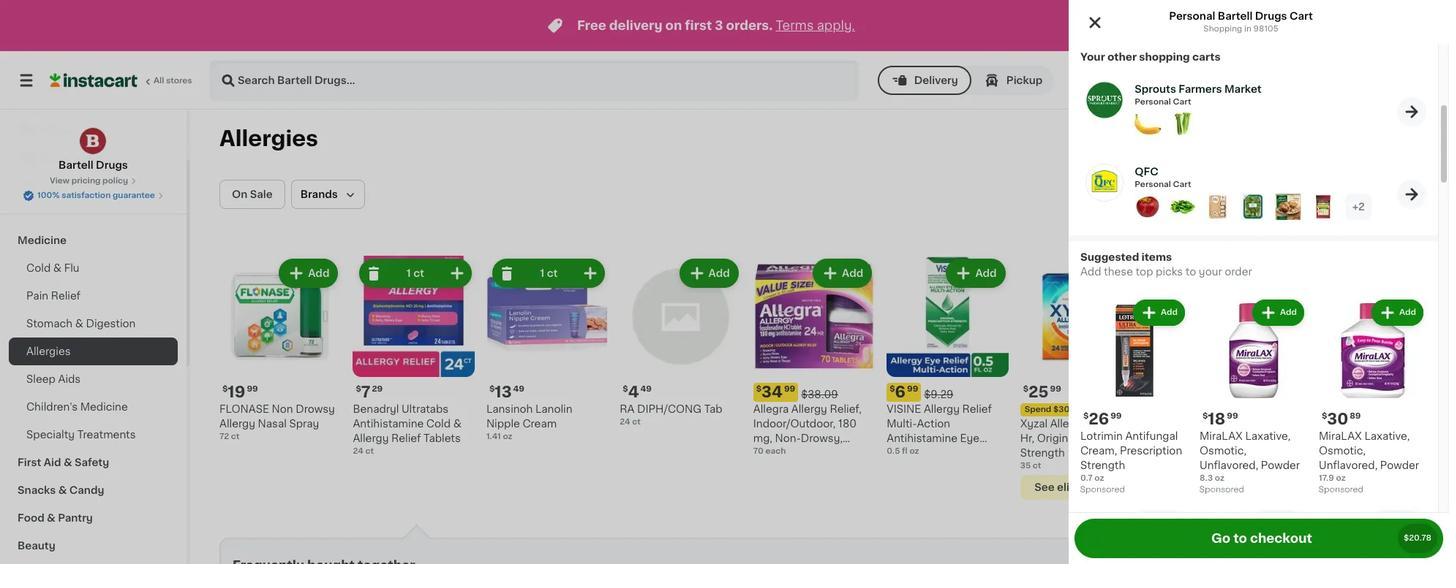 Task type: describe. For each thing, give the bounding box(es) containing it.
pickup
[[1007, 75, 1043, 86]]

product group containing 19
[[220, 256, 341, 444]]

in
[[1245, 25, 1252, 33]]

1 ct for 7
[[407, 269, 424, 279]]

drowsy for flonase non drowsy allergy nasal spray 144 ct
[[1364, 405, 1403, 415]]

oz right fl
[[910, 448, 919, 456]]

ct left increment quantity of benadryl ultratabs antihistamine cold & allergy relief tablets image
[[414, 269, 424, 279]]

osmotic, for 30
[[1319, 446, 1366, 457]]

24 inside xyzal allergy relief, 24 hr, original prescription strength 35 ct
[[1123, 420, 1136, 430]]

snacks & candy link
[[9, 477, 178, 505]]

miralax for 30
[[1319, 432, 1362, 442]]

children's medicine
[[26, 402, 128, 413]]

drops
[[887, 449, 918, 459]]

first aid & safety
[[18, 458, 109, 468]]

1 for 7
[[407, 269, 411, 279]]

terms apply. link
[[776, 20, 855, 31]]

bartell inside the personal bartell drugs cart shopping in 98105
[[1218, 11, 1253, 21]]

$ for 13
[[489, 386, 495, 394]]

$6.99 original price: $9.29 element
[[887, 384, 1009, 403]]

spray for flonase non drowsy allergy nasal spray 144 ct
[[1357, 420, 1387, 430]]

$30, inside $ spend $30, save $3 allegra allergy relief, 24 hr, indoor/outdoor, 180 mg, gelcaps
[[1187, 406, 1206, 414]]

simple truth baby spinach, organic image
[[1240, 194, 1267, 220]]

sprouts
[[1135, 84, 1176, 94]]

cold & flu link
[[9, 255, 178, 282]]

beauty link
[[9, 533, 178, 560]]

24 inside "ra diph/cong tab 24 ct"
[[620, 419, 630, 427]]

qfc
[[1135, 167, 1159, 177]]

xyzal allergy relief, 24 hr, original prescription strength 35 ct
[[1020, 420, 1142, 471]]

top
[[1136, 267, 1153, 277]]

+
[[1353, 202, 1359, 212]]

delivery
[[609, 20, 663, 31]]

98105 button
[[1072, 60, 1160, 101]]

allegra inside $ spend $30, save $3 allegra allergy relief, 24 hr, indoor/outdoor, 180 mg, gelcaps
[[1154, 420, 1189, 430]]

suggested
[[1081, 252, 1139, 263]]

see eligible items for strength
[[1035, 483, 1128, 493]]

on
[[232, 190, 248, 200]]

to inside suggested items add these top picks to your order
[[1186, 267, 1197, 277]]

size
[[826, 449, 848, 459]]

fl
[[902, 448, 908, 456]]

1 for 13
[[540, 269, 545, 279]]

aid
[[44, 458, 61, 468]]

flonase for flonase non drowsy allergy nasal spray 144 ct
[[1287, 405, 1337, 415]]

personal inside qfc personal cart
[[1135, 181, 1171, 189]]

product group containing add
[[1154, 256, 1276, 501]]

bartell inside 'link'
[[59, 160, 93, 170]]

allergy inside $ spend $30, save $3 allegra allergy relief, 24 hr, indoor/outdoor, 180 mg, gelcaps
[[1192, 420, 1228, 430]]

cream,
[[1081, 446, 1118, 457]]

food
[[18, 514, 44, 524]]

relief inside the benadryl ultratabs antihistamine cold & allergy relief tablets 24 ct
[[391, 434, 421, 444]]

organic banana image
[[1135, 111, 1161, 138]]

all stores
[[154, 77, 192, 85]]

go to cart image for market
[[1403, 103, 1421, 120]]

$ for 4
[[623, 386, 628, 394]]

35
[[1020, 463, 1031, 471]]

service type group
[[878, 66, 1055, 95]]

aids
[[58, 375, 81, 385]]

buy
[[41, 154, 62, 165]]

ct inside xyzal allergy relief, 24 hr, original prescription strength 35 ct
[[1033, 463, 1042, 471]]

$ for 34
[[756, 386, 762, 394]]

ct inside the benadryl ultratabs antihistamine cold & allergy relief tablets 24 ct
[[365, 448, 374, 456]]

shopping
[[1139, 52, 1190, 62]]

shop link
[[9, 116, 178, 145]]

& for pantry
[[47, 514, 55, 524]]

delivery by 5:50-6:00pm link
[[1178, 72, 1343, 89]]

pickup button
[[972, 66, 1055, 95]]

indoor/outdoor, inside the allegra allergy relief, indoor/outdoor, 180 mg, non-drowsy, tablets, value size
[[753, 420, 836, 430]]

1 horizontal spatial medicine
[[80, 402, 128, 413]]

specialty
[[26, 430, 75, 440]]

drugs inside the personal bartell drugs cart shopping in 98105
[[1255, 11, 1287, 21]]

apply.
[[817, 20, 855, 31]]

miralax laxative, osmotic, unflavored, powder 17.9 oz
[[1319, 432, 1420, 483]]

allergies link
[[9, 338, 178, 366]]

$ 34 99
[[756, 385, 796, 401]]

candy
[[69, 486, 104, 496]]

carts
[[1193, 52, 1221, 62]]

mg, inside the allegra allergy relief, indoor/outdoor, 180 mg, non-drowsy, tablets, value size
[[753, 434, 773, 444]]

sleep aids
[[26, 375, 81, 385]]

view pricing policy
[[50, 177, 128, 185]]

cold inside the benadryl ultratabs antihistamine cold & allergy relief tablets 24 ct
[[426, 420, 451, 430]]

delivery button
[[878, 66, 972, 95]]

terms
[[776, 20, 814, 31]]

order
[[1225, 267, 1252, 277]]

allergy inside xyzal allergy relief, 24 hr, original prescription strength 35 ct
[[1050, 420, 1086, 430]]

snacks
[[18, 486, 56, 496]]

limited time offer region
[[0, 0, 1406, 51]]

drowsy for flonase non drowsy allergy nasal spray 72 ct
[[296, 405, 335, 415]]

0.5 fl oz
[[887, 448, 919, 456]]

all
[[154, 77, 164, 85]]

+ 2
[[1353, 202, 1365, 212]]

$3 inside $ spend $30, save $3 allegra allergy relief, 24 hr, indoor/outdoor, 180 mg, gelcaps
[[1229, 406, 1239, 414]]

benadryl ultratabs antihistamine cold & allergy relief tablets 24 ct
[[353, 405, 462, 456]]

bartell drugs
[[59, 160, 128, 170]]

99 for 34
[[784, 386, 796, 394]]

& for candy
[[58, 486, 67, 496]]

strength inside lotrimin antifungal cream, prescription strength 0.7 oz
[[1081, 461, 1125, 471]]

first aid & safety link
[[9, 449, 178, 477]]

see eligible items for relief,
[[1168, 483, 1261, 493]]

unflavored, for 30
[[1319, 461, 1378, 471]]

visine
[[887, 405, 921, 415]]

product group containing 30
[[1319, 297, 1427, 498]]

1 vertical spatial allergies
[[26, 347, 71, 357]]

farmers
[[1179, 84, 1222, 94]]

$ 30 89
[[1322, 412, 1361, 427]]

$ 19 99
[[222, 385, 258, 401]]

100%
[[37, 192, 60, 200]]

buy it again
[[41, 154, 103, 165]]

29
[[372, 386, 383, 394]]

flonase for flonase non drowsy allergy nasal spray 72 ct
[[220, 405, 269, 415]]

72
[[220, 433, 229, 442]]

1 horizontal spatial to
[[1234, 533, 1247, 545]]

hr, inside $ spend $30, save $3 allegra allergy relief, 24 hr, indoor/outdoor, 180 mg, gelcaps
[[1169, 434, 1184, 444]]

ct inside flonase non drowsy allergy nasal spray 144 ct
[[1304, 433, 1313, 442]]

sponsored badge image for 26
[[1081, 486, 1125, 495]]

allergy inside the allegra allergy relief, indoor/outdoor, 180 mg, non-drowsy, tablets, value size
[[792, 405, 827, 415]]

indoor/outdoor, inside $ spend $30, save $3 allegra allergy relief, 24 hr, indoor/outdoor, 180 mg, gelcaps
[[1186, 434, 1269, 444]]

oz for 18
[[1215, 475, 1225, 483]]

49 for 13
[[513, 386, 525, 394]]

non for flonase non drowsy allergy nasal spray 72 ct
[[272, 405, 293, 415]]

stomach & digestion
[[26, 319, 136, 329]]

$ 18 99
[[1203, 412, 1238, 427]]

beauty
[[18, 541, 55, 552]]

89
[[1350, 413, 1361, 421]]

drowsy,
[[801, 434, 843, 444]]

your other shopping carts
[[1081, 52, 1221, 62]]

2 $30, from the left
[[1054, 406, 1072, 414]]

marie callender's chicken pot pie, frozen meal image
[[1275, 194, 1302, 220]]

99 for 19
[[247, 386, 258, 394]]

delivery by 5:50-6:00pm
[[1201, 75, 1343, 86]]

stomach
[[26, 319, 72, 329]]

relief, inside $ spend $30, save $3 allegra allergy relief, 24 hr, indoor/outdoor, 180 mg, gelcaps
[[1230, 420, 1262, 430]]

hr, inside xyzal allergy relief, 24 hr, original prescription strength 35 ct
[[1020, 434, 1035, 444]]

items for allegra allergy relief, 24 hr, indoor/outdoor, 180 mg, gelcaps
[[1232, 483, 1261, 493]]

relief inside visine allergy relief multi-action antihistamine eye drops
[[963, 405, 992, 415]]

drugs inside 'link'
[[96, 160, 128, 170]]

& for digestion
[[75, 319, 83, 329]]

flonase non drowsy allergy nasal spray 144 ct
[[1287, 405, 1403, 442]]

allergy inside visine allergy relief multi-action antihistamine eye drops
[[924, 405, 960, 415]]

these
[[1104, 267, 1133, 277]]

oz for 30
[[1336, 475, 1346, 483]]

on sale button
[[220, 180, 285, 209]]

$ 6 99
[[890, 385, 918, 401]]

& right aid
[[64, 458, 72, 468]]

$ for 6
[[890, 386, 895, 394]]

shopping
[[1204, 25, 1243, 33]]

1 horizontal spatial allergies
[[220, 128, 318, 149]]

2 save from the left
[[1074, 406, 1093, 414]]

go to cart image for cart
[[1403, 185, 1421, 203]]

medicine link
[[9, 227, 178, 255]]

each
[[766, 448, 786, 456]]

$ for 18
[[1203, 413, 1208, 421]]

19
[[228, 385, 245, 401]]

$ spend $30, save $3 allegra allergy relief, 24 hr, indoor/outdoor, 180 mg, gelcaps
[[1154, 386, 1269, 459]]

other
[[1108, 52, 1137, 62]]

& inside the benadryl ultratabs antihistamine cold & allergy relief tablets 24 ct
[[453, 420, 462, 430]]

clio clio vanilla greek yogurt bars image
[[1205, 194, 1232, 220]]

pantry
[[58, 514, 93, 524]]

99 for 6
[[907, 386, 918, 394]]

180 inside the allegra allergy relief, indoor/outdoor, 180 mg, non-drowsy, tablets, value size
[[838, 420, 857, 430]]

antihistamine inside the benadryl ultratabs antihistamine cold & allergy relief tablets 24 ct
[[353, 420, 424, 430]]

13
[[495, 385, 512, 401]]

it
[[64, 154, 71, 165]]

pain
[[26, 291, 48, 301]]

allegra allergy relief, indoor/outdoor, 180 mg, non-drowsy, tablets, value size
[[753, 405, 862, 459]]

green jalapeño pepper image
[[1170, 194, 1196, 220]]

$ for spend
[[1157, 386, 1162, 394]]



Task type: vqa. For each thing, say whether or not it's contained in the screenshot.
Publix associated with Publix Deli Chicken Tender Sub
no



Task type: locate. For each thing, give the bounding box(es) containing it.
99 inside $ 6 99
[[907, 386, 918, 394]]

2 see eligible items button from the left
[[1020, 476, 1142, 501]]

items down lotrimin antifungal cream, prescription strength 0.7 oz
[[1098, 483, 1128, 493]]

1 horizontal spatial eligible
[[1191, 483, 1229, 493]]

product group containing 13
[[486, 256, 608, 444]]

1 horizontal spatial allegra
[[1154, 420, 1189, 430]]

relief, for allegra allergy relief, indoor/outdoor, 180 mg, non-drowsy, tablets, value size
[[830, 405, 862, 415]]

tablets
[[424, 434, 461, 444]]

allergy inside the flonase non drowsy allergy nasal spray 72 ct
[[220, 420, 255, 430]]

items for xyzal allergy relief, 24 hr, original prescription strength
[[1098, 483, 1128, 493]]

allergies down stomach
[[26, 347, 71, 357]]

0 horizontal spatial allegra
[[753, 405, 789, 415]]

180 inside $ spend $30, save $3 allegra allergy relief, 24 hr, indoor/outdoor, 180 mg, gelcaps
[[1154, 449, 1172, 459]]

$ inside $ 34 99
[[756, 386, 762, 394]]

osmotic, for 18
[[1200, 446, 1247, 457]]

0 horizontal spatial allergies
[[26, 347, 71, 357]]

0 horizontal spatial non
[[272, 405, 293, 415]]

49 right 4
[[641, 386, 652, 394]]

$ inside $ 18 99
[[1203, 413, 1208, 421]]

mg, left gelcaps
[[1175, 449, 1194, 459]]

0 vertical spatial allegra
[[753, 405, 789, 415]]

oz inside lansinoh lanolin nipple cream 1.41 oz
[[503, 433, 513, 442]]

98105 down other
[[1096, 75, 1130, 86]]

1 horizontal spatial save
[[1208, 406, 1227, 414]]

strength
[[1020, 449, 1065, 459], [1081, 461, 1125, 471]]

1 vertical spatial items in cart element
[[1135, 194, 1372, 224]]

tab
[[704, 405, 723, 415]]

2 items in cart element from the top
[[1135, 194, 1372, 224]]

product group containing 7
[[353, 256, 475, 458]]

benadryl
[[353, 405, 399, 415]]

99 inside $ 25 99
[[1050, 386, 1062, 394]]

2 nasal from the left
[[1326, 420, 1355, 430]]

24 down ra at bottom left
[[620, 419, 630, 427]]

items in cart element for market
[[1135, 111, 1262, 141]]

osmotic, inside miralax laxative, osmotic, unflavored, powder 8.3 oz
[[1200, 446, 1247, 457]]

0 horizontal spatial save
[[1074, 406, 1093, 414]]

powder down flonase non drowsy allergy nasal spray 144 ct
[[1381, 461, 1420, 471]]

1 right remove benadryl ultratabs antihistamine cold & allergy relief tablets image on the left of the page
[[407, 269, 411, 279]]

personal inside the personal bartell drugs cart shopping in 98105
[[1169, 11, 1216, 21]]

0 horizontal spatial bartell
[[59, 160, 93, 170]]

oz for 26
[[1095, 475, 1104, 483]]

personal
[[1169, 11, 1216, 21], [1135, 98, 1171, 106], [1135, 181, 1171, 189]]

$ inside $ 13 49
[[489, 386, 495, 394]]

1 horizontal spatial 1 ct
[[540, 269, 558, 279]]

by
[[1251, 75, 1265, 86]]

$30, down $ 25 99
[[1054, 406, 1072, 414]]

powder for 30
[[1381, 461, 1420, 471]]

2 sponsored badge image from the left
[[1200, 486, 1244, 495]]

1 spend from the left
[[1158, 406, 1185, 414]]

flonase inside the flonase non drowsy allergy nasal spray 72 ct
[[220, 405, 269, 415]]

product group containing 25
[[1020, 256, 1142, 501]]

sponsored badge image down the 0.7
[[1081, 486, 1125, 495]]

sponsored badge image down 8.3
[[1200, 486, 1244, 495]]

2 see from the left
[[1035, 483, 1055, 493]]

ct
[[414, 269, 424, 279], [547, 269, 558, 279], [632, 419, 641, 427], [231, 433, 240, 442], [1304, 433, 1313, 442], [365, 448, 374, 456], [1033, 463, 1042, 471]]

personal down sprouts
[[1135, 98, 1171, 106]]

treatments
[[77, 430, 136, 440]]

1 horizontal spatial 98105
[[1254, 25, 1279, 33]]

drowsy inside flonase non drowsy allergy nasal spray 144 ct
[[1364, 405, 1403, 415]]

1 see eligible items button from the left
[[1154, 476, 1276, 501]]

0 horizontal spatial osmotic,
[[1200, 446, 1247, 457]]

powder for 18
[[1261, 461, 1300, 471]]

$ 4 49
[[623, 385, 652, 401]]

1 horizontal spatial hr,
[[1169, 434, 1184, 444]]

1 laxative, from the left
[[1246, 432, 1291, 442]]

unflavored, inside miralax laxative, osmotic, unflavored, powder 17.9 oz
[[1319, 461, 1378, 471]]

0 horizontal spatial sponsored badge image
[[1081, 486, 1125, 495]]

laxative, for 30
[[1365, 432, 1410, 442]]

1 vertical spatial cold
[[426, 420, 451, 430]]

ct left increment quantity of lansinoh lanolin nipple cream icon
[[547, 269, 558, 279]]

0 horizontal spatial see eligible items
[[1035, 483, 1128, 493]]

organic - apples - honeycrisp image
[[1135, 194, 1161, 220]]

2 horizontal spatial sponsored badge image
[[1319, 486, 1363, 495]]

$3 up lotrimin
[[1095, 406, 1106, 414]]

items in cart element
[[1135, 111, 1262, 141], [1135, 194, 1372, 224]]

nasal for flonase non drowsy allergy nasal spray 72 ct
[[258, 420, 287, 430]]

0 vertical spatial mg,
[[753, 434, 773, 444]]

instacart logo image
[[50, 72, 138, 89]]

1 horizontal spatial cold
[[426, 420, 451, 430]]

$3 right the 18
[[1229, 406, 1239, 414]]

nasal inside the flonase non drowsy allergy nasal spray 72 ct
[[258, 420, 287, 430]]

0 horizontal spatial 49
[[513, 386, 525, 394]]

0 horizontal spatial strength
[[1020, 449, 1065, 459]]

oz right the 0.7
[[1095, 475, 1104, 483]]

to left your
[[1186, 267, 1197, 277]]

see for ct
[[1035, 483, 1055, 493]]

1 vertical spatial relief
[[963, 405, 992, 415]]

xyzal
[[1020, 420, 1048, 430]]

osmotic,
[[1200, 446, 1247, 457], [1319, 446, 1366, 457]]

0 vertical spatial cart
[[1290, 11, 1313, 21]]

drowsy left benadryl
[[296, 405, 335, 415]]

0 horizontal spatial laxative,
[[1246, 432, 1291, 442]]

antihistamine down benadryl
[[353, 420, 424, 430]]

99 right the 18
[[1227, 413, 1238, 421]]

relief inside "link"
[[51, 291, 81, 301]]

99 right "25"
[[1050, 386, 1062, 394]]

delivery for delivery
[[914, 75, 958, 86]]

product group containing 26
[[1081, 297, 1188, 498]]

powder inside miralax laxative, osmotic, unflavored, powder 8.3 oz
[[1261, 461, 1300, 471]]

2 miralax from the left
[[1319, 432, 1362, 442]]

snacks & candy
[[18, 486, 104, 496]]

$34.99 original price: $38.09 element
[[753, 384, 875, 403]]

oz down the nipple
[[503, 433, 513, 442]]

$ inside $ 7 29
[[356, 386, 361, 394]]

prescription inside xyzal allergy relief, 24 hr, original prescription strength 35 ct
[[1080, 434, 1142, 444]]

0 horizontal spatial $3
[[1095, 406, 1106, 414]]

first
[[18, 458, 41, 468]]

save
[[1208, 406, 1227, 414], [1074, 406, 1093, 414]]

nipple
[[486, 420, 520, 430]]

1 horizontal spatial $3
[[1229, 406, 1239, 414]]

1 vertical spatial cart
[[1173, 98, 1192, 106]]

1 non from the left
[[272, 405, 293, 415]]

$ inside $ 19 99
[[222, 386, 228, 394]]

items in cart element up order
[[1135, 194, 1372, 224]]

action
[[917, 420, 951, 430]]

2
[[1359, 202, 1365, 212]]

1 vertical spatial antihistamine
[[887, 434, 958, 444]]

items in cart element for cart
[[1135, 194, 1372, 224]]

personal inside sprouts farmers market personal cart
[[1135, 98, 1171, 106]]

see eligible items button
[[1154, 476, 1276, 501], [1020, 476, 1142, 501]]

cold
[[26, 263, 51, 274], [426, 420, 451, 430]]

98105 inside "popup button"
[[1096, 75, 1130, 86]]

6
[[895, 385, 906, 401]]

items inside suggested items add these top picks to your order
[[1142, 252, 1172, 263]]

2 drowsy from the left
[[1364, 405, 1403, 415]]

2 go to cart image from the top
[[1403, 185, 1421, 203]]

items in cart element containing +
[[1135, 194, 1372, 224]]

1 horizontal spatial relief,
[[1089, 420, 1121, 430]]

1 ct for 13
[[540, 269, 558, 279]]

1 vertical spatial go to cart image
[[1403, 185, 1421, 203]]

prescription down antifungal
[[1120, 446, 1183, 457]]

allergy up 72
[[220, 420, 255, 430]]

$ for 25
[[1023, 386, 1029, 394]]

0 horizontal spatial indoor/outdoor,
[[753, 420, 836, 430]]

prescription inside lotrimin antifungal cream, prescription strength 0.7 oz
[[1120, 446, 1183, 457]]

miralax down $ 18 99
[[1200, 432, 1243, 442]]

sponsored badge image
[[1081, 486, 1125, 495], [1200, 486, 1244, 495], [1319, 486, 1363, 495]]

save up lotrimin
[[1074, 406, 1093, 414]]

180 down antifungal
[[1154, 449, 1172, 459]]

eligible
[[1191, 483, 1229, 493], [1057, 483, 1096, 493]]

bartell drugs logo image
[[79, 127, 107, 155]]

1 1 ct from the left
[[407, 269, 424, 279]]

0 horizontal spatial spray
[[289, 420, 319, 430]]

see eligible items button for relief,
[[1154, 476, 1276, 501]]

go to cart element for cart
[[1397, 180, 1427, 209]]

allergy up gelcaps
[[1192, 420, 1228, 430]]

4
[[628, 385, 639, 401]]

1 horizontal spatial antihistamine
[[887, 434, 958, 444]]

& right stomach
[[75, 319, 83, 329]]

1 horizontal spatial powder
[[1381, 461, 1420, 471]]

1 vertical spatial 98105
[[1096, 75, 1130, 86]]

49 right '13'
[[513, 386, 525, 394]]

eye
[[960, 434, 980, 444]]

laxative,
[[1246, 432, 1291, 442], [1365, 432, 1410, 442]]

organic celery image
[[1170, 111, 1196, 138]]

0 horizontal spatial see eligible items button
[[1020, 476, 1142, 501]]

specialty treatments
[[26, 430, 136, 440]]

eligible for ct
[[1057, 483, 1096, 493]]

$30, left the 18
[[1187, 406, 1206, 414]]

cold up pain
[[26, 263, 51, 274]]

49 for 4
[[641, 386, 652, 394]]

powder down 144
[[1261, 461, 1300, 471]]

drugs up policy
[[96, 160, 128, 170]]

1 $30, from the left
[[1187, 406, 1206, 414]]

1 horizontal spatial unflavored,
[[1319, 461, 1378, 471]]

product group containing 34
[[753, 256, 875, 459]]

cold inside "link"
[[26, 263, 51, 274]]

free
[[577, 20, 606, 31]]

70 each
[[753, 448, 786, 456]]

bartell drugs link
[[59, 127, 128, 173]]

1 horizontal spatial non
[[1340, 405, 1361, 415]]

cart up 5:50-
[[1290, 11, 1313, 21]]

allergies up sale at left
[[220, 128, 318, 149]]

0 horizontal spatial unflavored,
[[1200, 461, 1259, 471]]

spend up xyzal
[[1025, 406, 1052, 414]]

0 horizontal spatial hr,
[[1020, 434, 1035, 444]]

medicine up cold & flu
[[18, 236, 67, 246]]

3 sponsored badge image from the left
[[1319, 486, 1363, 495]]

1 horizontal spatial 180
[[1154, 449, 1172, 459]]

to right go
[[1234, 533, 1247, 545]]

cart inside sprouts farmers market personal cart
[[1173, 98, 1192, 106]]

2 see eligible items from the left
[[1035, 483, 1128, 493]]

allergy inside the benadryl ultratabs antihistamine cold & allergy relief tablets 24 ct
[[353, 434, 389, 444]]

ra
[[620, 405, 635, 415]]

checkout
[[1250, 533, 1313, 545]]

lists link
[[9, 174, 178, 203]]

1 1 from the left
[[407, 269, 411, 279]]

1 horizontal spatial bartell
[[1218, 11, 1253, 21]]

1 $3 from the left
[[1229, 406, 1239, 414]]

2 osmotic, from the left
[[1319, 446, 1366, 457]]

strength inside xyzal allergy relief, 24 hr, original prescription strength 35 ct
[[1020, 449, 1065, 459]]

1 vertical spatial indoor/outdoor,
[[1186, 434, 1269, 444]]

0 vertical spatial items in cart element
[[1135, 111, 1262, 141]]

strength down original
[[1020, 449, 1065, 459]]

allegra
[[753, 405, 789, 415], [1154, 420, 1189, 430]]

99 inside $ 18 99
[[1227, 413, 1238, 421]]

0 vertical spatial 180
[[838, 420, 857, 430]]

relief, inside the allegra allergy relief, indoor/outdoor, 180 mg, non-drowsy, tablets, value size
[[830, 405, 862, 415]]

lanolin
[[536, 405, 573, 415]]

100% satisfaction guarantee button
[[23, 187, 164, 202]]

1 horizontal spatial 49
[[641, 386, 652, 394]]

cart inside qfc personal cart
[[1173, 181, 1192, 189]]

1 horizontal spatial $30,
[[1187, 406, 1206, 414]]

save inside $ spend $30, save $3 allegra allergy relief, 24 hr, indoor/outdoor, 180 mg, gelcaps
[[1208, 406, 1227, 414]]

$ inside $ 25 99
[[1023, 386, 1029, 394]]

ct down benadryl
[[365, 448, 374, 456]]

1 see eligible items from the left
[[1168, 483, 1261, 493]]

0 horizontal spatial delivery
[[914, 75, 958, 86]]

1 horizontal spatial drowsy
[[1364, 405, 1403, 415]]

1 horizontal spatial osmotic,
[[1319, 446, 1366, 457]]

view pricing policy link
[[50, 176, 137, 187]]

increment quantity of lansinoh lanolin nipple cream image
[[582, 265, 599, 282]]

24 down benadryl
[[353, 448, 364, 456]]

eligible down the 0.7
[[1057, 483, 1096, 493]]

ct down ra at bottom left
[[632, 419, 641, 427]]

$ inside '$ 30 89'
[[1322, 413, 1328, 421]]

relief, right the 18
[[1230, 420, 1262, 430]]

miralax for 18
[[1200, 432, 1243, 442]]

0 vertical spatial cold
[[26, 263, 51, 274]]

items up top
[[1142, 252, 1172, 263]]

ct inside the flonase non drowsy allergy nasal spray 72 ct
[[231, 433, 240, 442]]

1 osmotic, from the left
[[1200, 446, 1247, 457]]

2 eligible from the left
[[1057, 483, 1096, 493]]

indoor/outdoor, up gelcaps
[[1186, 434, 1269, 444]]

spend inside $ spend $30, save $3 allegra allergy relief, 24 hr, indoor/outdoor, 180 mg, gelcaps
[[1158, 406, 1185, 414]]

1 go to cart image from the top
[[1403, 103, 1421, 120]]

2 spend from the left
[[1025, 406, 1052, 414]]

$ for 26
[[1084, 413, 1089, 421]]

orders.
[[726, 20, 773, 31]]

unflavored, up 17.9
[[1319, 461, 1378, 471]]

0 vertical spatial antihistamine
[[353, 420, 424, 430]]

cart
[[1290, 11, 1313, 21], [1173, 98, 1192, 106], [1173, 181, 1192, 189]]

2 laxative, from the left
[[1365, 432, 1410, 442]]

allegra up antifungal
[[1154, 420, 1189, 430]]

product group containing 4
[[620, 256, 742, 429]]

99 right 26
[[1111, 413, 1122, 421]]

see down original
[[1035, 483, 1055, 493]]

$ inside $ spend $30, save $3 allegra allergy relief, 24 hr, indoor/outdoor, 180 mg, gelcaps
[[1157, 386, 1162, 394]]

increment quantity of benadryl ultratabs antihistamine cold & allergy relief tablets image
[[448, 265, 466, 282]]

24 inside the benadryl ultratabs antihistamine cold & allergy relief tablets 24 ct
[[353, 448, 364, 456]]

flonase down $ 19 99
[[220, 405, 269, 415]]

17.9
[[1319, 475, 1334, 483]]

1 vertical spatial allegra
[[1154, 420, 1189, 430]]

relief, inside xyzal allergy relief, 24 hr, original prescription strength 35 ct
[[1089, 420, 1121, 430]]

1 horizontal spatial items
[[1142, 252, 1172, 263]]

osmotic, down $ 18 99
[[1200, 446, 1247, 457]]

1 spray from the left
[[289, 420, 319, 430]]

see eligible items
[[1168, 483, 1261, 493], [1035, 483, 1128, 493]]

2 non from the left
[[1340, 405, 1361, 415]]

0 vertical spatial drugs
[[1255, 11, 1287, 21]]

laxative, for 18
[[1246, 432, 1291, 442]]

2 go to cart element from the top
[[1397, 180, 1427, 209]]

0 horizontal spatial powder
[[1261, 461, 1300, 471]]

0 vertical spatial indoor/outdoor,
[[753, 420, 836, 430]]

99 for 26
[[1111, 413, 1122, 421]]

drowsy right 89
[[1364, 405, 1403, 415]]

personal up shopping
[[1169, 11, 1216, 21]]

1 nasal from the left
[[258, 420, 287, 430]]

2 horizontal spatial items
[[1232, 483, 1261, 493]]

items in cart element down sprouts farmers market personal cart on the right top of page
[[1135, 111, 1262, 141]]

2 1 from the left
[[540, 269, 545, 279]]

save up gelcaps
[[1208, 406, 1227, 414]]

1 horizontal spatial sponsored badge image
[[1200, 486, 1244, 495]]

1 hr, from the left
[[1169, 434, 1184, 444]]

go to cart image
[[1403, 103, 1421, 120], [1403, 185, 1421, 203]]

$ inside the $ 26 99
[[1084, 413, 1089, 421]]

multi-
[[887, 420, 917, 430]]

personal down qfc
[[1135, 181, 1171, 189]]

see eligible items down 8.3
[[1168, 483, 1261, 493]]

your
[[1081, 52, 1105, 62]]

2 vertical spatial cart
[[1173, 181, 1192, 189]]

remove benadryl ultratabs antihistamine cold & allergy relief tablets image
[[365, 265, 383, 282]]

pricing
[[71, 177, 101, 185]]

see eligible items button down "cream,"
[[1020, 476, 1142, 501]]

24 up antifungal
[[1123, 420, 1136, 430]]

0 horizontal spatial medicine
[[18, 236, 67, 246]]

1 vertical spatial to
[[1234, 533, 1247, 545]]

1 horizontal spatial see eligible items button
[[1154, 476, 1276, 501]]

24 inside $ spend $30, save $3 allegra allergy relief, 24 hr, indoor/outdoor, 180 mg, gelcaps
[[1154, 434, 1167, 444]]

2 49 from the left
[[513, 386, 525, 394]]

& up tablets
[[453, 420, 462, 430]]

98105 inside the personal bartell drugs cart shopping in 98105
[[1254, 25, 1279, 33]]

$ for 30
[[1322, 413, 1328, 421]]

180 up drowsy,
[[838, 420, 857, 430]]

mg, up 70
[[753, 434, 773, 444]]

relief, for xyzal allergy relief, 24 hr, original prescription strength 35 ct
[[1089, 420, 1121, 430]]

0 horizontal spatial miralax
[[1200, 432, 1243, 442]]

see eligible items button down gelcaps
[[1154, 476, 1276, 501]]

allergy down $9.29
[[924, 405, 960, 415]]

delivery inside button
[[914, 75, 958, 86]]

remove lansinoh lanolin nipple cream image
[[499, 265, 516, 282]]

tablets,
[[753, 449, 793, 459]]

99 inside the $ 26 99
[[1111, 413, 1122, 421]]

1 unflavored, from the left
[[1200, 461, 1259, 471]]

0 horizontal spatial 1 ct
[[407, 269, 424, 279]]

1 see from the left
[[1168, 483, 1188, 493]]

2 powder from the left
[[1381, 461, 1420, 471]]

flonase inside flonase non drowsy allergy nasal spray 144 ct
[[1287, 405, 1337, 415]]

1 powder from the left
[[1261, 461, 1300, 471]]

cold up tablets
[[426, 420, 451, 430]]

sponsored badge image for 18
[[1200, 486, 1244, 495]]

0 vertical spatial go to cart element
[[1397, 97, 1427, 126]]

25
[[1029, 385, 1049, 401]]

$ inside $ 6 99
[[890, 386, 895, 394]]

0 horizontal spatial cold
[[26, 263, 51, 274]]

antihistamine inside visine allergy relief multi-action antihistamine eye drops
[[887, 434, 958, 444]]

miralax inside miralax laxative, osmotic, unflavored, powder 17.9 oz
[[1319, 432, 1362, 442]]

1 horizontal spatial spray
[[1357, 420, 1387, 430]]

70
[[753, 448, 764, 456]]

99 for 25
[[1050, 386, 1062, 394]]

see down lotrimin antifungal cream, prescription strength 0.7 oz
[[1168, 483, 1188, 493]]

1 vertical spatial bartell
[[59, 160, 93, 170]]

49 inside $ 4 49
[[641, 386, 652, 394]]

allegra inside the allegra allergy relief, indoor/outdoor, 180 mg, non-drowsy, tablets, value size
[[753, 405, 789, 415]]

other items in cart note
[[1346, 194, 1372, 220]]

ct right 35 at the right of the page
[[1033, 463, 1042, 471]]

1 go to cart element from the top
[[1397, 97, 1427, 126]]

allergy down $34.99 original price: $38.09 element
[[792, 405, 827, 415]]

miralax down '$ 30 89'
[[1319, 432, 1362, 442]]

see eligible items down the 0.7
[[1035, 483, 1128, 493]]

lansinoh lanolin nipple cream 1.41 oz
[[486, 405, 573, 442]]

prescription up "cream,"
[[1080, 434, 1142, 444]]

non for flonase non drowsy allergy nasal spray 144 ct
[[1340, 405, 1361, 415]]

allergy down benadryl
[[353, 434, 389, 444]]

1 miralax from the left
[[1200, 432, 1243, 442]]

shop
[[41, 125, 68, 135]]

bartell
[[1218, 11, 1253, 21], [59, 160, 93, 170]]

drugs up delivery by 5:50-6:00pm
[[1255, 11, 1287, 21]]

stomach & digestion link
[[9, 310, 178, 338]]

specialty treatments link
[[9, 421, 178, 449]]

ct right 72
[[231, 433, 240, 442]]

0 horizontal spatial relief,
[[830, 405, 862, 415]]

product group
[[220, 256, 341, 444], [353, 256, 475, 458], [486, 256, 608, 444], [620, 256, 742, 429], [753, 256, 875, 459], [887, 256, 1009, 459], [1020, 256, 1142, 501], [1154, 256, 1276, 501], [1081, 297, 1188, 498], [1200, 297, 1308, 498], [1319, 297, 1427, 498]]

allergy inside flonase non drowsy allergy nasal spray 144 ct
[[1287, 420, 1323, 430]]

spray inside the flonase non drowsy allergy nasal spray 72 ct
[[289, 420, 319, 430]]

non inside the flonase non drowsy allergy nasal spray 72 ct
[[272, 405, 293, 415]]

spray inside flonase non drowsy allergy nasal spray 144 ct
[[1357, 420, 1387, 430]]

visine allergy relief multi-action antihistamine eye drops
[[887, 405, 992, 459]]

add
[[1081, 267, 1102, 277], [308, 269, 330, 279], [709, 269, 730, 279], [842, 269, 864, 279], [976, 269, 997, 279], [1109, 269, 1131, 279], [1243, 269, 1264, 279], [1161, 309, 1178, 317], [1280, 309, 1297, 317], [1400, 309, 1417, 317]]

oz inside miralax laxative, osmotic, unflavored, powder 8.3 oz
[[1215, 475, 1225, 483]]

allegra down 34
[[753, 405, 789, 415]]

oz inside lotrimin antifungal cream, prescription strength 0.7 oz
[[1095, 475, 1104, 483]]

laxative, inside miralax laxative, osmotic, unflavored, powder 17.9 oz
[[1365, 432, 1410, 442]]

1 vertical spatial personal
[[1135, 98, 1171, 106]]

1 items in cart element from the top
[[1135, 111, 1262, 141]]

nasal inside flonase non drowsy allergy nasal spray 144 ct
[[1326, 420, 1355, 430]]

cart inside the personal bartell drugs cart shopping in 98105
[[1290, 11, 1313, 21]]

eligible for hr,
[[1191, 483, 1229, 493]]

sponsored badge image for 30
[[1319, 486, 1363, 495]]

1 49 from the left
[[641, 386, 652, 394]]

0 horizontal spatial see
[[1035, 483, 1055, 493]]

1 horizontal spatial strength
[[1081, 461, 1125, 471]]

oz inside miralax laxative, osmotic, unflavored, powder 17.9 oz
[[1336, 475, 1346, 483]]

0 horizontal spatial eligible
[[1057, 483, 1096, 493]]

1 eligible from the left
[[1191, 483, 1229, 493]]

buy it again link
[[9, 145, 178, 174]]

1 horizontal spatial mg,
[[1175, 449, 1194, 459]]

$27.69 element
[[1287, 384, 1409, 403]]

1 drowsy from the left
[[296, 405, 335, 415]]

$ 13 49
[[489, 385, 525, 401]]

indoor/outdoor, up the non-
[[753, 420, 836, 430]]

2 $3 from the left
[[1095, 406, 1106, 414]]

items down miralax laxative, osmotic, unflavored, powder 8.3 oz
[[1232, 483, 1261, 493]]

1 vertical spatial 180
[[1154, 449, 1172, 459]]

2 unflavored, from the left
[[1319, 461, 1378, 471]]

1 save from the left
[[1208, 406, 1227, 414]]

98105
[[1254, 25, 1279, 33], [1096, 75, 1130, 86]]

1 horizontal spatial nasal
[[1326, 420, 1355, 430]]

go to cart element for market
[[1397, 97, 1427, 126]]

osmotic, inside miralax laxative, osmotic, unflavored, powder 17.9 oz
[[1319, 446, 1366, 457]]

1 vertical spatial mg,
[[1175, 449, 1194, 459]]

delivery for delivery by 5:50-6:00pm
[[1201, 75, 1248, 86]]

2 vertical spatial relief
[[391, 434, 421, 444]]

2 horizontal spatial relief
[[963, 405, 992, 415]]

1 flonase from the left
[[220, 405, 269, 415]]

mg, inside $ spend $30, save $3 allegra allergy relief, 24 hr, indoor/outdoor, 180 mg, gelcaps
[[1175, 449, 1194, 459]]

qfc personal cart
[[1135, 167, 1192, 189]]

first
[[685, 20, 712, 31]]

nasal for flonase non drowsy allergy nasal spray 144 ct
[[1326, 420, 1355, 430]]

unflavored, down gelcaps
[[1200, 461, 1259, 471]]

99 inside $ 19 99
[[247, 386, 258, 394]]

99 right 6
[[907, 386, 918, 394]]

1 horizontal spatial relief
[[391, 434, 421, 444]]

powder inside miralax laxative, osmotic, unflavored, powder 17.9 oz
[[1381, 461, 1420, 471]]

laxative, inside miralax laxative, osmotic, unflavored, powder 8.3 oz
[[1246, 432, 1291, 442]]

2 1 ct from the left
[[540, 269, 558, 279]]

your
[[1199, 267, 1222, 277]]

unflavored, for 18
[[1200, 461, 1259, 471]]

& right food
[[47, 514, 55, 524]]

mg,
[[753, 434, 773, 444], [1175, 449, 1194, 459]]

$ inside $ 4 49
[[623, 386, 628, 394]]

lists
[[41, 184, 66, 194]]

2 spray from the left
[[1357, 420, 1387, 430]]

drowsy inside the flonase non drowsy allergy nasal spray 72 ct
[[296, 405, 335, 415]]

$ for 19
[[222, 386, 228, 394]]

None search field
[[209, 60, 859, 101]]

2 flonase from the left
[[1287, 405, 1337, 415]]

spray for flonase non drowsy allergy nasal spray 72 ct
[[289, 420, 319, 430]]

product group containing 18
[[1200, 297, 1308, 498]]

on
[[666, 20, 682, 31]]

0 vertical spatial bartell
[[1218, 11, 1253, 21]]

0 vertical spatial strength
[[1020, 449, 1065, 459]]

drowsy
[[296, 405, 335, 415], [1364, 405, 1403, 415]]

see for hr,
[[1168, 483, 1188, 493]]

relief down ultratabs
[[391, 434, 421, 444]]

add inside suggested items add these top picks to your order
[[1081, 267, 1102, 277]]

0 horizontal spatial mg,
[[753, 434, 773, 444]]

24 right lotrimin
[[1154, 434, 1167, 444]]

go to checkout
[[1212, 533, 1313, 545]]

1 sponsored badge image from the left
[[1081, 486, 1125, 495]]

6:00pm
[[1299, 75, 1343, 86]]

relief right pain
[[51, 291, 81, 301]]

0 horizontal spatial flonase
[[220, 405, 269, 415]]

& left candy
[[58, 486, 67, 496]]

1 horizontal spatial spend
[[1158, 406, 1185, 414]]

unflavored, inside miralax laxative, osmotic, unflavored, powder 8.3 oz
[[1200, 461, 1259, 471]]

ct right 144
[[1304, 433, 1313, 442]]

eligible down 8.3
[[1191, 483, 1229, 493]]

1 vertical spatial medicine
[[80, 402, 128, 413]]

relief, down $38.09
[[830, 405, 862, 415]]

1 horizontal spatial miralax
[[1319, 432, 1362, 442]]

0 vertical spatial personal
[[1169, 11, 1216, 21]]

99 for 18
[[1227, 413, 1238, 421]]

2 vertical spatial personal
[[1135, 181, 1171, 189]]

99 right 34
[[784, 386, 796, 394]]

24
[[620, 419, 630, 427], [1123, 420, 1136, 430], [1154, 434, 1167, 444], [353, 448, 364, 456]]

relief
[[51, 291, 81, 301], [963, 405, 992, 415], [391, 434, 421, 444]]

5:50-
[[1268, 75, 1299, 86]]

ct inside "ra diph/cong tab 24 ct"
[[632, 419, 641, 427]]

go to cart element
[[1397, 97, 1427, 126], [1397, 180, 1427, 209]]

spend up antifungal
[[1158, 406, 1185, 414]]

allergy down spend $30, save $3
[[1050, 420, 1086, 430]]

nasal down $27.69 element
[[1326, 420, 1355, 430]]

$ for 7
[[356, 386, 361, 394]]

1 vertical spatial go to cart element
[[1397, 180, 1427, 209]]

again
[[74, 154, 103, 165]]

see eligible items button for strength
[[1020, 476, 1142, 501]]

0 horizontal spatial 1
[[407, 269, 411, 279]]

non inside flonase non drowsy allergy nasal spray 144 ct
[[1340, 405, 1361, 415]]

99 inside $ 34 99
[[784, 386, 796, 394]]

& for flu
[[53, 263, 62, 274]]

0 vertical spatial medicine
[[18, 236, 67, 246]]

1 right the remove lansinoh lanolin nipple cream image
[[540, 269, 545, 279]]

98105 right in
[[1254, 25, 1279, 33]]

& left flu
[[53, 263, 62, 274]]

prescription
[[1080, 434, 1142, 444], [1120, 446, 1183, 457]]

26
[[1089, 412, 1109, 427]]

sargento natural string cheese snacks image
[[1311, 194, 1337, 220]]

$30,
[[1187, 406, 1206, 414], [1054, 406, 1072, 414]]

1 horizontal spatial see
[[1168, 483, 1188, 493]]

product group containing 6
[[887, 256, 1009, 459]]

miralax inside miralax laxative, osmotic, unflavored, powder 8.3 oz
[[1200, 432, 1243, 442]]

2 horizontal spatial relief,
[[1230, 420, 1262, 430]]

2 hr, from the left
[[1020, 434, 1035, 444]]

0 horizontal spatial nasal
[[258, 420, 287, 430]]



